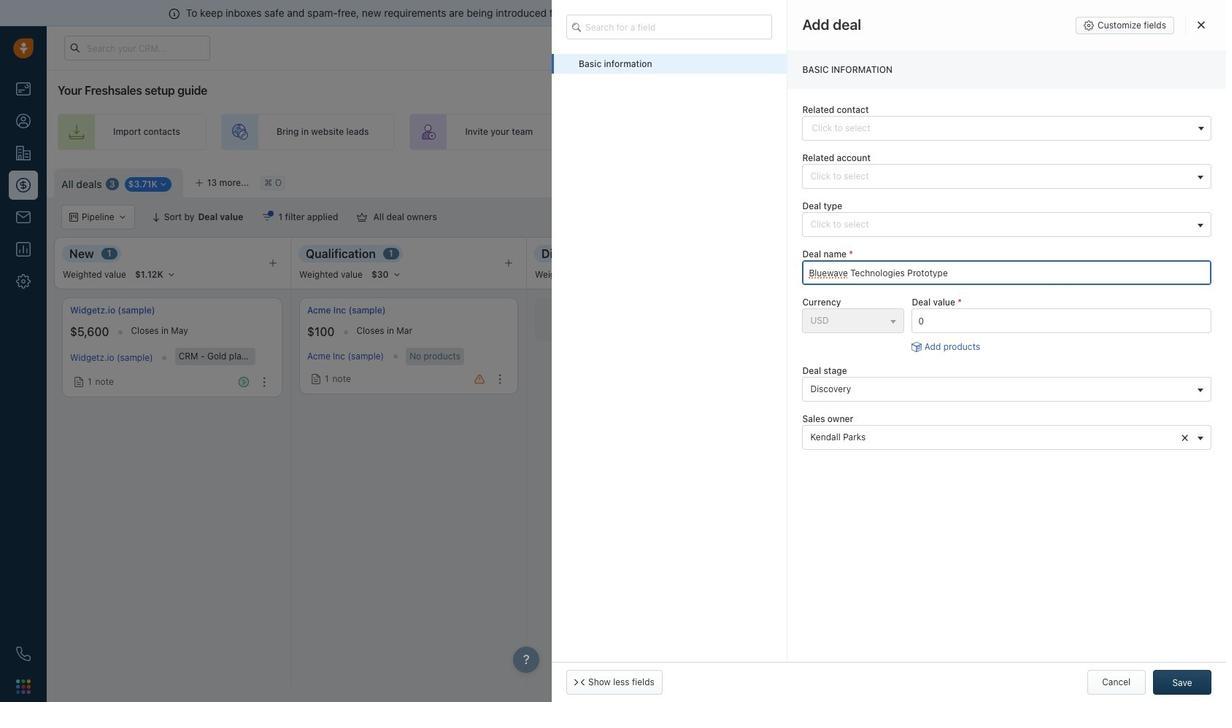 Task type: describe. For each thing, give the bounding box(es) containing it.
search image
[[572, 21, 587, 33]]

1 container_wx8msf4aqz5i3rn1 image from the left
[[262, 212, 273, 223]]

Search your CRM... text field
[[64, 36, 210, 61]]

Enter value number field
[[912, 309, 1211, 334]]

close image
[[1198, 20, 1205, 29]]

Search field
[[1147, 205, 1220, 230]]



Task type: vqa. For each thing, say whether or not it's contained in the screenshot.
the rightmost container_WX8MsF4aQZ5i3RN1 image
yes



Task type: locate. For each thing, give the bounding box(es) containing it.
0 horizontal spatial container_wx8msf4aqz5i3rn1 image
[[262, 212, 273, 223]]

Click to select search field
[[802, 116, 1211, 141]]

1 horizontal spatial container_wx8msf4aqz5i3rn1 image
[[311, 374, 321, 385]]

dialog
[[552, 0, 1226, 703]]

phone element
[[9, 640, 38, 669]]

0 horizontal spatial container_wx8msf4aqz5i3rn1 image
[[74, 377, 84, 388]]

container_wx8msf4aqz5i3rn1 image
[[357, 212, 367, 223], [311, 374, 321, 385], [74, 377, 84, 388]]

Search for a field text field
[[566, 15, 772, 39]]

2 horizontal spatial container_wx8msf4aqz5i3rn1 image
[[357, 212, 367, 223]]

None search field
[[566, 15, 772, 39]]

container_wx8msf4aqz5i3rn1 image
[[262, 212, 273, 223], [1017, 212, 1027, 223]]

Start typing... text field
[[802, 261, 1211, 286]]

phone image
[[16, 647, 31, 662]]

freshworks switcher image
[[16, 680, 31, 695]]

1 horizontal spatial container_wx8msf4aqz5i3rn1 image
[[1017, 212, 1027, 223]]

send email image
[[1090, 44, 1100, 53]]

2 container_wx8msf4aqz5i3rn1 image from the left
[[1017, 212, 1027, 223]]



